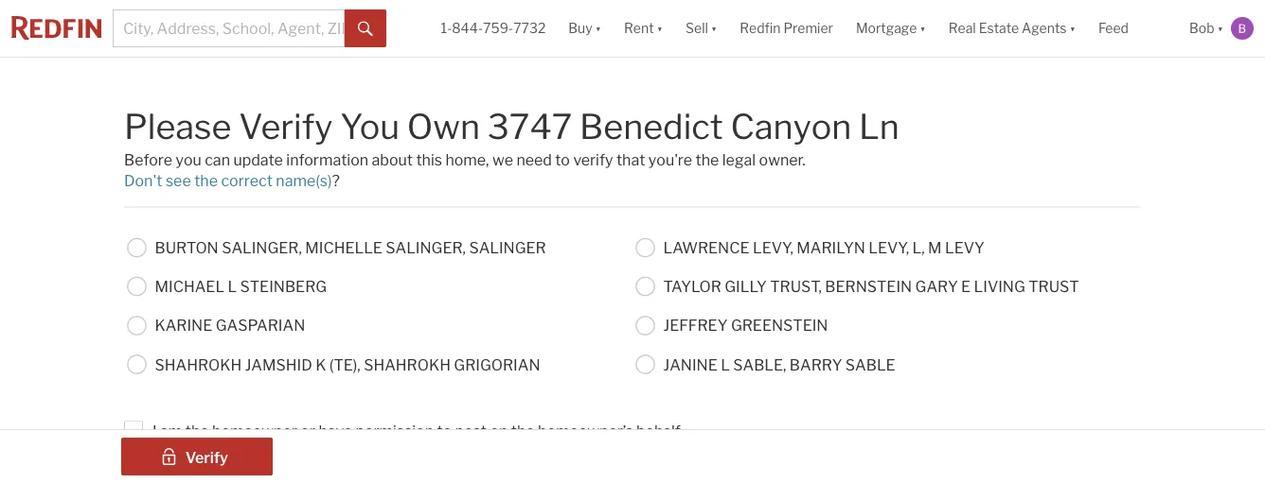 Task type: describe. For each thing, give the bounding box(es) containing it.
i am the homeowner or have permission to post on the homeowner's behalf.
[[152, 423, 683, 441]]

real estate agents ▾ link
[[949, 0, 1076, 57]]

don't
[[124, 172, 162, 190]]

i
[[152, 423, 157, 441]]

City, Address, School, Agent, ZIP search field
[[113, 9, 345, 47]]

mortgage
[[856, 20, 917, 36]]

l for janine
[[721, 356, 730, 374]]

user photo image
[[1231, 17, 1254, 40]]

mortgage ▾ button
[[845, 0, 937, 57]]

real
[[949, 20, 976, 36]]

trust,
[[770, 278, 822, 296]]

1 shahrokh from the left
[[155, 356, 242, 374]]

canyon
[[731, 106, 852, 147]]

the right am
[[185, 423, 209, 441]]

(te),
[[329, 356, 361, 374]]

jamshid
[[245, 356, 312, 374]]

lawrence
[[663, 239, 750, 257]]

to inside please verify you own 3747 benedict canyon ln before you can update information about this home, we need to verify that you're the legal owner. don't see the correct name(s) ?
[[555, 151, 570, 170]]

verify button
[[121, 439, 273, 476]]

steinberg
[[240, 278, 327, 296]]

1-844-759-7732 link
[[441, 20, 546, 36]]

benedict
[[580, 106, 723, 147]]

feed button
[[1087, 0, 1178, 57]]

e
[[961, 278, 971, 296]]

need
[[517, 151, 552, 170]]

home,
[[446, 151, 489, 170]]

gasparian
[[216, 317, 305, 335]]

burton salinger, michelle salinger, salinger
[[155, 239, 546, 257]]

name(s)
[[276, 172, 332, 190]]

about
[[372, 151, 413, 170]]

bernstein
[[825, 278, 912, 296]]

mortgage ▾
[[856, 20, 926, 36]]

▾ for bob ▾
[[1218, 20, 1224, 36]]

you
[[340, 106, 400, 147]]

1-
[[441, 20, 452, 36]]

real estate agents ▾
[[949, 20, 1076, 36]]

marilyn
[[797, 239, 866, 257]]

or
[[301, 423, 315, 441]]

lawrence levy, marilyn levy, l, m levy
[[663, 239, 985, 257]]

homeowner
[[212, 423, 297, 441]]

l,
[[913, 239, 925, 257]]

you
[[176, 151, 202, 170]]

karine gasparian
[[155, 317, 305, 335]]

buy ▾
[[569, 20, 602, 36]]

mortgage ▾ button
[[856, 0, 926, 57]]

verify
[[573, 151, 613, 170]]

bob ▾
[[1190, 20, 1224, 36]]

1-844-759-7732
[[441, 20, 546, 36]]

michelle
[[305, 239, 383, 257]]

premier
[[784, 20, 833, 36]]

behalf.
[[637, 423, 683, 441]]

shahrokh jamshid k (te), shahrokh grigorian
[[155, 356, 540, 374]]

owner.
[[759, 151, 806, 170]]

homeowner's
[[538, 423, 633, 441]]

2 shahrokh from the left
[[364, 356, 451, 374]]

legal
[[722, 151, 756, 170]]

jeffrey
[[663, 317, 728, 335]]

bob
[[1190, 20, 1215, 36]]

k
[[316, 356, 326, 374]]

own
[[407, 106, 480, 147]]

am
[[160, 423, 182, 441]]

janine l sable, barry sable
[[663, 356, 896, 374]]

▾ for buy ▾
[[595, 20, 602, 36]]

rent
[[624, 20, 654, 36]]

▾ for rent ▾
[[657, 20, 663, 36]]

salinger
[[469, 239, 546, 257]]

gary
[[915, 278, 958, 296]]

the down "can"
[[194, 172, 218, 190]]

we
[[492, 151, 513, 170]]

sell ▾ button
[[686, 0, 717, 57]]

redfin premier
[[740, 20, 833, 36]]

7732
[[514, 20, 546, 36]]



Task type: locate. For each thing, give the bounding box(es) containing it.
?
[[332, 172, 340, 190]]

before
[[124, 151, 172, 170]]

3747
[[488, 106, 572, 147]]

submit search image
[[358, 22, 373, 37]]

please
[[124, 106, 231, 147]]

verify down homeowner
[[185, 449, 228, 467]]

shahrokh down karine
[[155, 356, 242, 374]]

on
[[490, 423, 508, 441]]

▾ inside sell ▾ dropdown button
[[711, 20, 717, 36]]

4 ▾ from the left
[[920, 20, 926, 36]]

▾ inside buy ▾ dropdown button
[[595, 20, 602, 36]]

▾ inside rent ▾ dropdown button
[[657, 20, 663, 36]]

the left legal
[[696, 151, 719, 170]]

the right on
[[511, 423, 535, 441]]

rent ▾ button
[[613, 0, 674, 57]]

0 horizontal spatial shahrokh
[[155, 356, 242, 374]]

to right need
[[555, 151, 570, 170]]

update
[[233, 151, 283, 170]]

see
[[166, 172, 191, 190]]

sable
[[846, 356, 896, 374]]

0 horizontal spatial to
[[437, 423, 452, 441]]

l up karine gasparian
[[228, 278, 237, 296]]

6 ▾ from the left
[[1218, 20, 1224, 36]]

1 horizontal spatial levy,
[[869, 239, 909, 257]]

can
[[205, 151, 230, 170]]

that
[[616, 151, 645, 170]]

1 horizontal spatial salinger,
[[386, 239, 466, 257]]

don't see the correct name(s) link
[[124, 172, 332, 190]]

rent ▾
[[624, 20, 663, 36]]

5 ▾ from the left
[[1070, 20, 1076, 36]]

▾ inside real estate agents ▾ link
[[1070, 20, 1076, 36]]

the
[[696, 151, 719, 170], [194, 172, 218, 190], [185, 423, 209, 441], [511, 423, 535, 441]]

▾ right mortgage
[[920, 20, 926, 36]]

▾ inside mortgage ▾ dropdown button
[[920, 20, 926, 36]]

greenstein
[[731, 317, 828, 335]]

l for michael
[[228, 278, 237, 296]]

verify inside please verify you own 3747 benedict canyon ln before you can update information about this home, we need to verify that you're the legal owner. don't see the correct name(s) ?
[[239, 106, 333, 147]]

estate
[[979, 20, 1019, 36]]

1 horizontal spatial verify
[[239, 106, 333, 147]]

to left post
[[437, 423, 452, 441]]

jeffrey greenstein
[[663, 317, 828, 335]]

▾ right the sell
[[711, 20, 717, 36]]

▾ for mortgage ▾
[[920, 20, 926, 36]]

gilly
[[725, 278, 767, 296]]

0 vertical spatial to
[[555, 151, 570, 170]]

shahrokh right (te),
[[364, 356, 451, 374]]

correct
[[221, 172, 273, 190]]

l
[[228, 278, 237, 296], [721, 356, 730, 374]]

verify inside button
[[185, 449, 228, 467]]

0 horizontal spatial salinger,
[[222, 239, 302, 257]]

0 horizontal spatial verify
[[185, 449, 228, 467]]

2 ▾ from the left
[[657, 20, 663, 36]]

barry
[[790, 356, 842, 374]]

burton
[[155, 239, 219, 257]]

1 salinger, from the left
[[222, 239, 302, 257]]

▾ for sell ▾
[[711, 20, 717, 36]]

3 ▾ from the left
[[711, 20, 717, 36]]

▾ right rent
[[657, 20, 663, 36]]

agents
[[1022, 20, 1067, 36]]

levy
[[945, 239, 985, 257]]

1 vertical spatial l
[[721, 356, 730, 374]]

ln
[[859, 106, 900, 147]]

▾ right agents
[[1070, 20, 1076, 36]]

feed
[[1099, 20, 1129, 36]]

m
[[928, 239, 942, 257]]

sell
[[686, 20, 708, 36]]

▾ right buy
[[595, 20, 602, 36]]

1 ▾ from the left
[[595, 20, 602, 36]]

salinger, left "salinger"
[[386, 239, 466, 257]]

2 salinger, from the left
[[386, 239, 466, 257]]

1 levy, from the left
[[753, 239, 794, 257]]

please verify you own 3747 benedict canyon ln before you can update information about this home, we need to verify that you're the legal owner. don't see the correct name(s) ?
[[124, 106, 900, 190]]

trust
[[1029, 278, 1079, 296]]

sable,
[[733, 356, 786, 374]]

michael
[[155, 278, 224, 296]]

you're
[[649, 151, 692, 170]]

verify up update
[[239, 106, 333, 147]]

sell ▾
[[686, 20, 717, 36]]

▾ right bob
[[1218, 20, 1224, 36]]

844-
[[452, 20, 483, 36]]

permission
[[356, 423, 434, 441]]

l left sable,
[[721, 356, 730, 374]]

0 horizontal spatial levy,
[[753, 239, 794, 257]]

karine
[[155, 317, 212, 335]]

taylor gilly trust, bernstein gary e living trust
[[663, 278, 1079, 296]]

redfin premier button
[[729, 0, 845, 57]]

salinger,
[[222, 239, 302, 257], [386, 239, 466, 257]]

verify
[[239, 106, 333, 147], [185, 449, 228, 467]]

1 horizontal spatial l
[[721, 356, 730, 374]]

buy
[[569, 20, 593, 36]]

1 horizontal spatial to
[[555, 151, 570, 170]]

levy, left l,
[[869, 239, 909, 257]]

salinger, up the michael l steinberg
[[222, 239, 302, 257]]

1 vertical spatial verify
[[185, 449, 228, 467]]

taylor
[[663, 278, 722, 296]]

▾
[[595, 20, 602, 36], [657, 20, 663, 36], [711, 20, 717, 36], [920, 20, 926, 36], [1070, 20, 1076, 36], [1218, 20, 1224, 36]]

grigorian
[[454, 356, 540, 374]]

post
[[455, 423, 487, 441]]

2 levy, from the left
[[869, 239, 909, 257]]

0 horizontal spatial l
[[228, 278, 237, 296]]

shahrokh
[[155, 356, 242, 374], [364, 356, 451, 374]]

759-
[[483, 20, 514, 36]]

have
[[319, 423, 352, 441]]

levy, up the trust,
[[753, 239, 794, 257]]

real estate agents ▾ button
[[937, 0, 1087, 57]]

0 vertical spatial l
[[228, 278, 237, 296]]

living
[[974, 278, 1026, 296]]

buy ▾ button
[[569, 0, 602, 57]]

information
[[286, 151, 369, 170]]

1 vertical spatial to
[[437, 423, 452, 441]]

0 vertical spatial verify
[[239, 106, 333, 147]]

rent ▾ button
[[624, 0, 663, 57]]

janine
[[663, 356, 718, 374]]

1 horizontal spatial shahrokh
[[364, 356, 451, 374]]

buy ▾ button
[[557, 0, 613, 57]]



Task type: vqa. For each thing, say whether or not it's contained in the screenshot.
SHAHROKH
yes



